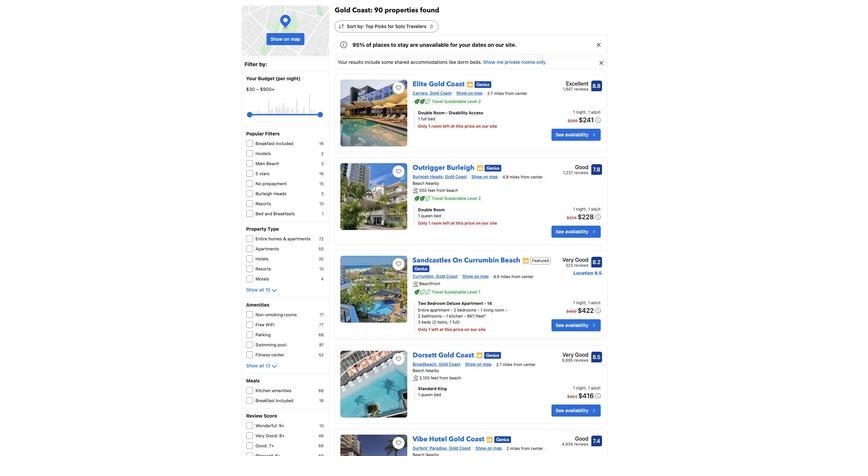 Task type: vqa. For each thing, say whether or not it's contained in the screenshot.


Task type: locate. For each thing, give the bounding box(es) containing it.
room right living
[[495, 308, 505, 313]]

1 vertical spatial level
[[468, 196, 477, 201]]

4 1 night , 1 adult from the top
[[573, 386, 601, 391]]

1 vertical spatial entire
[[418, 308, 429, 313]]

center for 2.7 miles from center
[[515, 91, 527, 96]]

at down "double room" link
[[451, 221, 455, 226]]

on inside double room - disability access 1 full bed only 1 room left at this price on our site
[[476, 124, 481, 129]]

0 vertical spatial site
[[490, 124, 497, 129]]

see availability for outrigger burleigh
[[556, 229, 589, 235]]

good: left '8+'
[[266, 434, 278, 439]]

good element left 7.4
[[562, 435, 589, 443]]

show all 13
[[246, 363, 270, 369]]

sandcastles on currumbin beach image
[[341, 256, 407, 323]]

good inside good 4,934 reviews
[[575, 436, 589, 442]]

reviews up "location"
[[574, 263, 589, 268]]

all left the 13
[[259, 363, 264, 369]]

- inside double room - disability access 1 full bed only 1 room left at this price on our site
[[446, 110, 448, 115]]

our inside double room - disability access 1 full bed only 1 room left at this price on our site
[[482, 124, 489, 129]]

0 horizontal spatial entire
[[256, 236, 267, 242]]

travel down beachfront
[[432, 290, 443, 295]]

0 vertical spatial price
[[465, 124, 475, 129]]

excellent element
[[563, 80, 589, 88]]

private
[[505, 59, 520, 65]]

1 night , 1 adult for dorsett gold coast
[[573, 386, 601, 391]]

show all 10 button
[[246, 287, 279, 295]]

1 vertical spatial by:
[[259, 61, 267, 67]]

night up $416
[[576, 386, 586, 391]]

room inside double room 1 queen bed only 1 room left at this price on our site
[[433, 208, 445, 213]]

site inside double room 1 queen bed only 1 room left at this price on our site
[[490, 221, 497, 226]]

0 vertical spatial 66
[[319, 389, 324, 394]]

2 level from the top
[[468, 196, 477, 201]]

2 vertical spatial very
[[256, 434, 265, 439]]

adult for sandcastles on currumbin beach
[[591, 301, 601, 306]]

1 16 from the top
[[319, 141, 324, 146]]

room for burleigh
[[433, 208, 445, 213]]

only inside two bedroom deluxe apartment - 14 entire apartment • 2 bedrooms • 1 living room • 2 bathrooms • 1 kitchen • 861.1feet² 3 beds (2 twins, 1 full) only 1 left at this price on our site
[[418, 327, 427, 332]]

review score
[[246, 414, 277, 419]]

your up $30
[[246, 76, 257, 81]]

by: left top
[[357, 23, 364, 29]]

availability for dorsett gold coast
[[565, 408, 589, 414]]

center down featured
[[522, 275, 534, 280]]

site inside two bedroom deluxe apartment - 14 entire apartment • 2 bedrooms • 1 living room • 2 bathrooms • 1 kitchen • 861.1feet² 3 beds (2 twins, 1 full) only 1 left at this price on our site
[[478, 327, 486, 332]]

2 vertical spatial only
[[418, 327, 427, 332]]

0 vertical spatial for
[[388, 23, 394, 29]]

room left disability
[[433, 110, 445, 115]]

dorsett
[[413, 351, 437, 360]]

this down "double room" link
[[456, 221, 464, 226]]

0 vertical spatial 3
[[321, 161, 324, 166]]

sustainable for burleigh
[[444, 196, 466, 201]]

from for 9.9
[[512, 275, 521, 280]]

1 breakfast included from the top
[[256, 141, 293, 146]]

found
[[420, 6, 440, 15]]

center left 4,934
[[531, 447, 543, 452]]

travel sustainable level 2 up double room 1 queen bed only 1 room left at this price on our site
[[432, 196, 481, 201]]

2 good from the top
[[575, 257, 589, 263]]

, for elite gold coast
[[586, 110, 587, 115]]

beds
[[422, 320, 431, 325]]

show inside "button"
[[271, 36, 283, 42]]

1 vertical spatial breakfast included
[[256, 398, 293, 404]]

review
[[246, 414, 263, 419]]

miles for 2.1
[[503, 362, 513, 368]]

double for outrigger
[[418, 208, 432, 213]]

0 vertical spatial by:
[[357, 23, 364, 29]]

double
[[418, 110, 432, 115], [418, 208, 432, 213]]

1 sustainable from the top
[[444, 99, 466, 104]]

3 inside two bedroom deluxe apartment - 14 entire apartment • 2 bedrooms • 1 living room • 2 bathrooms • 1 kitchen • 861.1feet² 3 beds (2 twins, 1 full) only 1 left at this price on our site
[[418, 320, 421, 325]]

0 vertical spatial bed
[[428, 116, 435, 121]]

show on map for currumbin, gold coast
[[463, 274, 489, 279]]

site
[[490, 124, 497, 129], [490, 221, 497, 226], [478, 327, 486, 332]]

1 travel sustainable level 2 from the top
[[432, 99, 481, 104]]

very good element up "location"
[[563, 256, 589, 264]]

4.9
[[503, 175, 509, 180]]

availability down $254
[[565, 229, 589, 235]]

1 resorts from the top
[[256, 201, 271, 207]]

0 vertical spatial at
[[451, 124, 455, 129]]

1 reviews from the top
[[574, 87, 589, 92]]

scored 8.8 element
[[591, 81, 602, 91]]

4 night from the top
[[576, 386, 586, 391]]

queen inside double room 1 queen bed only 1 room left at this price on our site
[[421, 214, 433, 219]]

2 travel sustainable level 2 from the top
[[432, 196, 481, 201]]

left
[[443, 124, 450, 129], [443, 221, 450, 226], [432, 327, 439, 332]]

night for outrigger burleigh
[[576, 207, 586, 212]]

very inside the very good 323 reviews
[[563, 257, 574, 263]]

14
[[487, 301, 492, 306]]

search results updated. gold coast: 90 properties found. element
[[335, 6, 608, 15]]

3 reviews from the top
[[574, 263, 589, 268]]

3 see from the top
[[556, 323, 564, 328]]

miles inside 2.1 miles from center beach nearby
[[503, 362, 513, 368]]

4.9 miles from center beach nearby
[[413, 175, 543, 186]]

gold up broadbeach, gold coast
[[439, 351, 454, 360]]

burleigh for burleigh heads
[[256, 191, 272, 197]]

1 vertical spatial sustainable
[[444, 196, 466, 201]]

1 see from the top
[[556, 132, 564, 138]]

only inside double room - disability access 1 full bed only 1 room left at this price on our site
[[418, 124, 427, 129]]

1 vertical spatial your
[[246, 76, 257, 81]]

very up "location"
[[563, 257, 574, 263]]

good element for outrigger burleigh
[[563, 163, 589, 171]]

left down (2
[[432, 327, 439, 332]]

burleigh down no
[[256, 191, 272, 197]]

1 vertical spatial double
[[418, 208, 432, 213]]

room inside double room - disability access 1 full bed only 1 room left at this price on our site
[[432, 124, 442, 129]]

0 vertical spatial left
[[443, 124, 450, 129]]

$416
[[579, 392, 594, 400]]

at inside two bedroom deluxe apartment - 14 entire apartment • 2 bedrooms • 1 living room • 2 bathrooms • 1 kitchen • 861.1feet² 3 beds (2 twins, 1 full) only 1 left at this price on our site
[[440, 327, 444, 332]]

room
[[432, 124, 442, 129], [432, 221, 442, 226], [495, 308, 505, 313]]

4 see availability link from the top
[[552, 405, 601, 417]]

0 vertical spatial entire
[[256, 236, 267, 242]]

1 vertical spatial rooms
[[284, 312, 297, 318]]

reviews for outrigger burleigh
[[574, 170, 589, 175]]

currumbin, gold coast
[[413, 274, 458, 279]]

from for 2.7
[[505, 91, 514, 96]]

, for outrigger burleigh
[[586, 207, 587, 212]]

fitness
[[256, 353, 270, 358]]

1 horizontal spatial -
[[484, 301, 486, 306]]

1 night , 1 adult for elite gold coast
[[573, 110, 601, 115]]

2 66 from the top
[[319, 444, 324, 449]]

0 vertical spatial good element
[[563, 163, 589, 171]]

see availability down $268
[[556, 132, 589, 138]]

burleigh up '4.9 miles from center beach nearby' on the top of the page
[[447, 163, 475, 172]]

room down 550 feet from beach
[[432, 221, 442, 226]]

1 vertical spatial breakfast
[[256, 398, 275, 404]]

good: left the 7+
[[256, 444, 268, 449]]

2 breakfast included from the top
[[256, 398, 293, 404]]

-
[[446, 110, 448, 115], [484, 301, 486, 306]]

4 see from the top
[[556, 408, 564, 414]]

0 vertical spatial good:
[[266, 434, 278, 439]]

double inside double room - disability access 1 full bed only 1 room left at this price on our site
[[418, 110, 432, 115]]

left down "double room" link
[[443, 221, 450, 226]]

2 see availability from the top
[[556, 229, 589, 235]]

very good element left 8.5
[[562, 351, 589, 359]]

2 nearby from the top
[[426, 369, 439, 374]]

see availability link down $469
[[552, 320, 601, 332]]

1 vertical spatial very
[[563, 352, 574, 358]]

66 for kitchen amenities
[[319, 389, 324, 394]]

2 vertical spatial site
[[478, 327, 486, 332]]

1 horizontal spatial by:
[[357, 23, 364, 29]]

1 , from the top
[[586, 110, 587, 115]]

1 included from the top
[[276, 141, 293, 146]]

for
[[388, 23, 394, 29], [450, 42, 458, 48]]

nearby down heads,
[[426, 181, 439, 186]]

3 down 15
[[321, 192, 324, 197]]

level up "double room" link
[[468, 196, 477, 201]]

availability down $463
[[565, 408, 589, 414]]

nearby for outrigger
[[426, 181, 439, 186]]

room inside double room - disability access 1 full bed only 1 room left at this price on our site
[[433, 110, 445, 115]]

2 vertical spatial 16
[[319, 399, 324, 404]]

bed inside double room 1 queen bed only 1 room left at this price on our site
[[434, 214, 441, 219]]

1 vertical spatial included
[[276, 398, 293, 404]]

breakfast included down kitchen amenities
[[256, 398, 293, 404]]

1 vertical spatial bed
[[434, 214, 441, 219]]

very good element
[[563, 256, 589, 264], [562, 351, 589, 359]]

smoking
[[266, 312, 283, 318]]

only down full
[[418, 124, 427, 129]]

3 level from the top
[[468, 290, 477, 295]]

0 vertical spatial room
[[432, 124, 442, 129]]

burleigh
[[447, 163, 475, 172], [413, 174, 429, 179], [256, 191, 272, 197]]

left inside double room - disability access 1 full bed only 1 room left at this price on our site
[[443, 124, 450, 129]]

2 horizontal spatial burleigh
[[447, 163, 475, 172]]

1 66 from the top
[[319, 389, 324, 394]]

3 only from the top
[[418, 327, 427, 332]]

2 see availability link from the top
[[552, 226, 601, 238]]

queen inside standard king 1 queen bed
[[421, 393, 433, 398]]

bed
[[428, 116, 435, 121], [434, 214, 441, 219], [434, 393, 441, 398]]

site inside double room - disability access 1 full bed only 1 room left at this price on our site
[[490, 124, 497, 129]]

1 vertical spatial 3
[[321, 192, 324, 197]]

1 vertical spatial good element
[[562, 435, 589, 443]]

0 vertical spatial sustainable
[[444, 99, 466, 104]]

elite gold coast image
[[341, 80, 407, 147]]

4 adult from the top
[[591, 386, 601, 391]]

2 night from the top
[[576, 207, 586, 212]]

adult up $416
[[591, 386, 601, 391]]

heads
[[274, 191, 287, 197]]

good element for vibe hotel gold coast
[[562, 435, 589, 443]]

0 horizontal spatial by:
[[259, 61, 267, 67]]

coast inside dorsett gold coast link
[[456, 351, 474, 360]]

1 good from the top
[[575, 164, 589, 170]]

2 availability from the top
[[565, 229, 589, 235]]

1 inside standard king 1 queen bed
[[418, 393, 420, 398]]

0 horizontal spatial your
[[246, 76, 257, 81]]

room down 550 feet from beach
[[433, 208, 445, 213]]

shared
[[395, 59, 409, 65]]

see availability link down $268
[[552, 129, 601, 141]]

0 vertical spatial 16
[[319, 141, 324, 146]]

travel sustainable level 2 for burleigh
[[432, 196, 481, 201]]

price
[[465, 124, 475, 129], [465, 221, 475, 226], [453, 327, 464, 332]]

2 reviews from the top
[[574, 170, 589, 175]]

0 horizontal spatial for
[[388, 23, 394, 29]]

1 vertical spatial resorts
[[256, 267, 271, 272]]

- left 14
[[484, 301, 486, 306]]

0 vertical spatial your
[[338, 59, 348, 65]]

3 left beds
[[418, 320, 421, 325]]

1 vertical spatial very good element
[[562, 351, 589, 359]]

double inside double room 1 queen bed only 1 room left at this price on our site
[[418, 208, 432, 213]]

1 vertical spatial left
[[443, 221, 450, 226]]

room inside double room 1 queen bed only 1 room left at this price on our site
[[432, 221, 442, 226]]

from for 550
[[437, 188, 446, 193]]

95% of places to stay are unavailable for your dates on our site.
[[353, 42, 517, 48]]

center inside '4.9 miles from center beach nearby'
[[531, 175, 543, 180]]

our left site.
[[496, 42, 504, 48]]

this inside double room 1 queen bed only 1 room left at this price on our site
[[456, 221, 464, 226]]

1 vertical spatial good:
[[256, 444, 268, 449]]

price inside double room 1 queen bed only 1 room left at this price on our site
[[465, 221, 475, 226]]

by: right filter
[[259, 61, 267, 67]]

night for sandcastles on currumbin beach
[[576, 301, 586, 306]]

1 vertical spatial all
[[259, 363, 264, 369]]

apartments
[[256, 246, 279, 252]]

2 vertical spatial at
[[440, 327, 444, 332]]

burleigh down outrigger
[[413, 174, 429, 179]]

1 night , 1 adult for outrigger burleigh
[[573, 207, 601, 212]]

sustainable
[[444, 99, 466, 104], [444, 196, 466, 201], [444, 290, 466, 295]]

show on map for carrara, gold coast
[[456, 91, 483, 96]]

very inside very good 6,895 reviews
[[563, 352, 574, 358]]

reviews right 1,237
[[574, 170, 589, 175]]

room
[[433, 110, 445, 115], [433, 208, 445, 213]]

center inside 2.1 miles from center beach nearby
[[524, 362, 536, 368]]

4 reviews from the top
[[574, 358, 589, 363]]

for left your at the right of page
[[450, 42, 458, 48]]

reviews inside very good 6,895 reviews
[[574, 358, 589, 363]]

1 horizontal spatial your
[[338, 59, 348, 65]]

2 all from the top
[[259, 363, 264, 369]]

dorsett gold coast image
[[341, 351, 407, 418]]

reviews right the 6,895
[[574, 358, 589, 363]]

2 vertical spatial left
[[432, 327, 439, 332]]

from inside 2.1 miles from center beach nearby
[[514, 362, 523, 368]]

very left 8.5
[[563, 352, 574, 358]]

our down "double room" link
[[482, 221, 489, 226]]

me
[[497, 59, 504, 65]]

2 room from the top
[[433, 208, 445, 213]]

show on map for burleigh heads, gold coast
[[472, 174, 498, 179]]

0 vertical spatial feet
[[428, 188, 436, 193]]

1 1 night , 1 adult from the top
[[573, 110, 601, 115]]

1 horizontal spatial entire
[[418, 308, 429, 313]]

3 availability from the top
[[565, 323, 589, 328]]

2 vertical spatial 3
[[418, 320, 421, 325]]

breakfasts
[[274, 211, 295, 217]]

0 vertical spatial only
[[418, 124, 427, 129]]

center for 4.9 miles from center beach nearby
[[531, 175, 543, 180]]

0 horizontal spatial burleigh
[[256, 191, 272, 197]]

2
[[478, 99, 481, 104], [321, 151, 324, 156], [478, 196, 481, 201], [454, 308, 456, 313], [418, 314, 421, 319], [507, 447, 509, 452]]

genius discounts available at this property. image
[[475, 81, 492, 88], [475, 81, 492, 88], [485, 165, 501, 172], [485, 165, 501, 172], [413, 266, 430, 273], [413, 266, 430, 273], [484, 353, 501, 359], [484, 353, 501, 359], [495, 437, 511, 443], [495, 437, 511, 443]]

coast inside vibe hotel gold coast link
[[466, 435, 485, 444]]

your left results
[[338, 59, 348, 65]]

0 vertical spatial double
[[418, 110, 432, 115]]

surfers' paradise, gold coast
[[413, 446, 471, 451]]

miles for 9.9
[[501, 275, 511, 280]]

map for broadbeach, gold coast
[[483, 362, 492, 367]]

1 travel from the top
[[432, 99, 443, 104]]

0 vertical spatial very good element
[[563, 256, 589, 264]]

level for gold
[[468, 99, 477, 104]]

deluxe
[[447, 301, 461, 306]]

no
[[256, 181, 261, 186]]

reviews inside good 4,934 reviews
[[574, 442, 589, 447]]

1 room from the top
[[433, 110, 445, 115]]

score
[[264, 414, 277, 419]]

reviews for vibe hotel gold coast
[[574, 442, 589, 447]]

are
[[410, 42, 418, 48]]

15
[[319, 181, 324, 186]]

adult for outrigger burleigh
[[591, 207, 601, 212]]

see availability down $469
[[556, 323, 589, 328]]

beach inside 2.1 miles from center beach nearby
[[413, 369, 425, 374]]

- inside two bedroom deluxe apartment - 14 entire apartment • 2 bedrooms • 1 living room • 2 bathrooms • 1 kitchen • 861.1feet² 3 beds (2 twins, 1 full) only 1 left at this price on our site
[[484, 301, 486, 306]]

• down bedrooms
[[464, 314, 466, 319]]

1 vertical spatial travel sustainable level 2
[[432, 196, 481, 201]]

from inside '4.9 miles from center beach nearby'
[[521, 175, 530, 180]]

0 vertical spatial beach
[[447, 188, 458, 193]]

4 good from the top
[[575, 436, 589, 442]]

1 vertical spatial -
[[484, 301, 486, 306]]

1 vertical spatial room
[[432, 221, 442, 226]]

breakfast down kitchen
[[256, 398, 275, 404]]

beach down broadbeach,
[[413, 369, 425, 374]]

1 vertical spatial price
[[465, 221, 475, 226]]

0 vertical spatial breakfast included
[[256, 141, 293, 146]]

good 1,237 reviews
[[563, 164, 589, 175]]

323
[[566, 263, 573, 268]]

good element
[[563, 163, 589, 171], [562, 435, 589, 443]]

price down full)
[[453, 327, 464, 332]]

2 travel from the top
[[432, 196, 443, 201]]

at down disability
[[451, 124, 455, 129]]

on inside double room 1 queen bed only 1 room left at this price on our site
[[476, 221, 481, 226]]

see
[[556, 132, 564, 138], [556, 229, 564, 235], [556, 323, 564, 328], [556, 408, 564, 414]]

only down beds
[[418, 327, 427, 332]]

$900+
[[260, 86, 275, 92]]

double up full
[[418, 110, 432, 115]]

resorts
[[256, 201, 271, 207], [256, 267, 271, 272]]

reviews inside good 1,237 reviews
[[574, 170, 589, 175]]

see availability for dorsett gold coast
[[556, 408, 589, 414]]

from for 2.1
[[514, 362, 523, 368]]

1 availability from the top
[[565, 132, 589, 138]]

night for elite gold coast
[[576, 110, 586, 115]]

location 9.5
[[574, 271, 602, 276]]

adult for dorsett gold coast
[[591, 386, 601, 391]]

3 see availability link from the top
[[552, 320, 601, 332]]

2 adult from the top
[[591, 207, 601, 212]]

1 double from the top
[[418, 110, 432, 115]]

availability for outrigger burleigh
[[565, 229, 589, 235]]

included down amenities
[[276, 398, 293, 404]]

see availability for elite gold coast
[[556, 132, 589, 138]]

all
[[259, 287, 264, 293], [259, 363, 264, 369]]

gold up 'sort'
[[335, 6, 351, 15]]

bed for dorsett
[[434, 393, 441, 398]]

from for 2
[[521, 447, 530, 452]]

1 vertical spatial site
[[490, 221, 497, 226]]

map for carrara, gold coast
[[474, 91, 483, 96]]

currumbin,
[[413, 274, 435, 279]]

4 , from the top
[[586, 386, 587, 391]]

double down 550
[[418, 208, 432, 213]]

0 vertical spatial very
[[563, 257, 574, 263]]

2 double from the top
[[418, 208, 432, 213]]

1 nearby from the top
[[426, 181, 439, 186]]

0 vertical spatial travel sustainable level 2
[[432, 99, 481, 104]]

1 vertical spatial this
[[456, 221, 464, 226]]

rooms right the smoking
[[284, 312, 297, 318]]

2 vertical spatial this
[[445, 327, 452, 332]]

0 vertical spatial breakfast
[[256, 141, 275, 146]]

nearby down broadbeach, gold coast
[[426, 369, 439, 374]]

reviews inside excellent 1,847 reviews
[[574, 87, 589, 92]]

feet right 550
[[428, 188, 436, 193]]

1 only from the top
[[418, 124, 427, 129]]

good inside good 1,237 reviews
[[575, 164, 589, 170]]

center right 4.9
[[531, 175, 543, 180]]

- left disability
[[446, 110, 448, 115]]

non-
[[256, 312, 266, 318]]

66 for good: 7+
[[319, 444, 324, 449]]

center down "pool"
[[271, 353, 284, 358]]

1 vertical spatial room
[[433, 208, 445, 213]]

scored 7.4 element
[[591, 436, 602, 447]]

$254
[[567, 216, 577, 221]]

dorm
[[458, 59, 469, 65]]

site down "double room" link
[[490, 221, 497, 226]]

2 vertical spatial bed
[[434, 393, 441, 398]]

price down double room - disability access link
[[465, 124, 475, 129]]

room down carrara, gold coast
[[432, 124, 442, 129]]

price down "double room" link
[[465, 221, 475, 226]]

4 availability from the top
[[565, 408, 589, 414]]

feet for dorsett
[[431, 376, 438, 381]]

1 vertical spatial nearby
[[426, 369, 439, 374]]

2 only from the top
[[418, 221, 427, 226]]

2 vertical spatial level
[[468, 290, 477, 295]]

dates
[[472, 42, 487, 48]]

0 vertical spatial burleigh
[[447, 163, 475, 172]]

travel for elite
[[432, 99, 443, 104]]

1 vertical spatial at
[[451, 221, 455, 226]]

travel sustainable level 2 for gold
[[432, 99, 481, 104]]

$268
[[568, 118, 578, 123]]

1 vertical spatial queen
[[421, 393, 433, 398]]

nearby inside '4.9 miles from center beach nearby'
[[426, 181, 439, 186]]

of
[[366, 42, 372, 48]]

3 good from the top
[[575, 352, 589, 358]]

• right living
[[506, 308, 508, 313]]

this
[[456, 124, 464, 129], [456, 221, 464, 226], [445, 327, 452, 332]]

bedrooms
[[458, 308, 477, 313]]

very good element for 8.5
[[562, 351, 589, 359]]

our down access
[[482, 124, 489, 129]]

queen down standard
[[421, 393, 433, 398]]

1 all from the top
[[259, 287, 264, 293]]

1 horizontal spatial burleigh
[[413, 174, 429, 179]]

beach down 2.1 miles from center beach nearby
[[450, 376, 461, 381]]

0 vertical spatial room
[[433, 110, 445, 115]]

2 1 night , 1 adult from the top
[[573, 207, 601, 212]]

group
[[250, 109, 320, 120]]

miles for 2
[[510, 447, 520, 452]]

scored 8.5 element
[[591, 352, 602, 363]]

1 level from the top
[[468, 99, 477, 104]]

pool
[[278, 343, 286, 348]]

&
[[283, 236, 286, 242]]

beach for gold
[[450, 376, 461, 381]]

see availability link down $463
[[552, 405, 601, 417]]

at down twins,
[[440, 327, 444, 332]]

this property is part of our preferred partner program. it's committed to providing excellent service and good value. it'll pay us a higher commission if you make a booking. image
[[467, 81, 473, 88], [477, 165, 483, 172], [477, 165, 483, 172], [523, 258, 529, 264], [523, 258, 529, 264], [476, 353, 483, 359], [476, 353, 483, 359], [487, 437, 493, 443], [487, 437, 493, 443]]

at inside double room - disability access 1 full bed only 1 room left at this price on our site
[[451, 124, 455, 129]]

broadbeach,
[[413, 362, 438, 367]]

only inside double room 1 queen bed only 1 room left at this price on our site
[[418, 221, 427, 226]]

this inside two bedroom deluxe apartment - 14 entire apartment • 2 bedrooms • 1 living room • 2 bathrooms • 1 kitchen • 861.1feet² 3 beds (2 twins, 1 full) only 1 left at this price on our site
[[445, 327, 452, 332]]

resorts up motels
[[256, 267, 271, 272]]

$422
[[578, 307, 594, 315]]

2 vertical spatial sustainable
[[444, 290, 466, 295]]

bed inside standard king 1 queen bed
[[434, 393, 441, 398]]

results
[[349, 59, 363, 65]]

9+
[[279, 424, 285, 429]]

1 night , 1 adult
[[573, 110, 601, 115], [573, 207, 601, 212], [573, 301, 601, 306], [573, 386, 601, 391]]

1 adult from the top
[[591, 110, 601, 115]]

our inside two bedroom deluxe apartment - 14 entire apartment • 2 bedrooms • 1 living room • 2 bathrooms • 1 kitchen • 861.1feet² 3 beds (2 twins, 1 full) only 1 left at this price on our site
[[471, 327, 477, 332]]

1 vertical spatial for
[[450, 42, 458, 48]]

2 , from the top
[[586, 207, 587, 212]]

1 vertical spatial 66
[[319, 444, 324, 449]]

very up good: 7+
[[256, 434, 265, 439]]

2 vertical spatial burleigh
[[256, 191, 272, 197]]

13
[[265, 363, 270, 369]]

1 vertical spatial feet
[[431, 376, 438, 381]]

night up $228 on the top right of the page
[[576, 207, 586, 212]]

4 see availability from the top
[[556, 408, 589, 414]]

full
[[421, 116, 427, 121]]

from
[[505, 91, 514, 96], [521, 175, 530, 180], [437, 188, 446, 193], [512, 275, 521, 280], [514, 362, 523, 368], [440, 376, 448, 381], [521, 447, 530, 452]]

• up 861.1feet²
[[478, 308, 480, 313]]

1 vertical spatial travel
[[432, 196, 443, 201]]

nearby inside 2.1 miles from center beach nearby
[[426, 369, 439, 374]]

0 vertical spatial this
[[456, 124, 464, 129]]

1 vertical spatial burleigh
[[413, 174, 429, 179]]

2 vertical spatial room
[[495, 308, 505, 313]]

for left solo
[[388, 23, 394, 29]]

10 inside show all 10 dropdown button
[[265, 287, 270, 293]]

0 vertical spatial rooms
[[521, 59, 535, 65]]

0 horizontal spatial -
[[446, 110, 448, 115]]

2 vertical spatial price
[[453, 327, 464, 332]]

0 vertical spatial included
[[276, 141, 293, 146]]

0 vertical spatial queen
[[421, 214, 433, 219]]

3 adult from the top
[[591, 301, 601, 306]]

5 reviews from the top
[[574, 442, 589, 447]]

scored 8.2 element
[[591, 257, 602, 268]]

, for dorsett gold coast
[[586, 386, 587, 391]]

0 vertical spatial level
[[468, 99, 477, 104]]

prepayment
[[263, 181, 287, 186]]

2.7 miles from center
[[488, 91, 527, 96]]

1 see availability from the top
[[556, 132, 589, 138]]

breakfast down popular filters
[[256, 141, 275, 146]]

only
[[418, 124, 427, 129], [418, 221, 427, 226], [418, 327, 427, 332]]

sustainable for on
[[444, 290, 466, 295]]

• down 'deluxe'
[[451, 308, 453, 313]]

miles inside '4.9 miles from center beach nearby'
[[510, 175, 520, 180]]

good right 1,237
[[575, 164, 589, 170]]

1 queen from the top
[[421, 214, 433, 219]]

3 see availability from the top
[[556, 323, 589, 328]]

outrigger burleigh image
[[341, 163, 407, 230]]

double room 1 queen bed only 1 room left at this price on our site
[[418, 208, 497, 226]]

0 vertical spatial nearby
[[426, 181, 439, 186]]

0 vertical spatial -
[[446, 110, 448, 115]]

3 1 night , 1 adult from the top
[[573, 301, 601, 306]]

at inside double room 1 queen bed only 1 room left at this price on our site
[[451, 221, 455, 226]]

reviews right 1,847
[[574, 87, 589, 92]]

see availability down $254
[[556, 229, 589, 235]]

travel sustainable level 2 up disability
[[432, 99, 481, 104]]

3 , from the top
[[586, 301, 587, 306]]

by: for sort
[[357, 23, 364, 29]]

night for dorsett gold coast
[[576, 386, 586, 391]]

see availability down $463
[[556, 408, 589, 414]]

2 see from the top
[[556, 229, 564, 235]]

places
[[373, 42, 390, 48]]

bed
[[256, 211, 264, 217]]

good inside the very good 323 reviews
[[575, 257, 589, 263]]

1 vertical spatial beach
[[450, 376, 461, 381]]

3 sustainable from the top
[[444, 290, 466, 295]]

level up apartment
[[468, 290, 477, 295]]

1 night from the top
[[576, 110, 586, 115]]

bed down 550 feet from beach
[[434, 214, 441, 219]]

2 queen from the top
[[421, 393, 433, 398]]

2.7
[[488, 91, 493, 96]]

feet right 2,100
[[431, 376, 438, 381]]

2 vertical spatial travel
[[432, 290, 443, 295]]

dorsett gold coast link
[[413, 348, 474, 360]]

1 night , 1 adult up $422
[[573, 301, 601, 306]]

from for 4.9
[[521, 175, 530, 180]]

3 16 from the top
[[319, 399, 324, 404]]

0 vertical spatial resorts
[[256, 201, 271, 207]]

very
[[563, 257, 574, 263], [563, 352, 574, 358], [256, 434, 265, 439]]

on
[[284, 36, 290, 42], [488, 42, 494, 48], [468, 91, 473, 96], [476, 124, 481, 129], [484, 174, 488, 179], [476, 221, 481, 226], [474, 274, 479, 279], [465, 327, 470, 332], [477, 362, 482, 367], [488, 446, 492, 451]]

no prepayment
[[256, 181, 287, 186]]

3 travel from the top
[[432, 290, 443, 295]]

2 sustainable from the top
[[444, 196, 466, 201]]

1 see availability link from the top
[[552, 129, 601, 141]]

entire inside two bedroom deluxe apartment - 14 entire apartment • 2 bedrooms • 1 living room • 2 bathrooms • 1 kitchen • 861.1feet² 3 beds (2 twins, 1 full) only 1 left at this price on our site
[[418, 308, 429, 313]]

adult up $228 on the top right of the page
[[591, 207, 601, 212]]

miles for 2.7
[[494, 91, 504, 96]]

1 vertical spatial only
[[418, 221, 427, 226]]

$241
[[579, 116, 594, 124]]

coast:
[[352, 6, 373, 15]]

, up $416
[[586, 386, 587, 391]]

3 night from the top
[[576, 301, 586, 306]]

travel
[[432, 99, 443, 104], [432, 196, 443, 201], [432, 290, 443, 295]]



Task type: describe. For each thing, give the bounding box(es) containing it.
room for gold
[[433, 110, 445, 115]]

, for sandcastles on currumbin beach
[[586, 301, 587, 306]]

broadbeach, gold coast
[[413, 362, 461, 367]]

(per
[[276, 76, 286, 81]]

2.1 miles from center beach nearby
[[413, 362, 536, 374]]

on inside "button"
[[284, 36, 290, 42]]

beach for burleigh
[[447, 188, 458, 193]]

all for 10
[[259, 287, 264, 293]]

burleigh heads
[[256, 191, 287, 197]]

burleigh inside 'link'
[[447, 163, 475, 172]]

gold up beachfront
[[436, 274, 445, 279]]

bedroom
[[428, 301, 446, 306]]

to
[[391, 42, 396, 48]]

gold down outrigger burleigh
[[445, 174, 454, 179]]

picks
[[375, 23, 387, 29]]

queen for dorsett
[[421, 393, 433, 398]]

beds.
[[470, 59, 482, 65]]

show on map inside "button"
[[271, 36, 300, 42]]

adult for elite gold coast
[[591, 110, 601, 115]]

10 down 35
[[319, 267, 324, 272]]

• up twins,
[[443, 314, 445, 319]]

only
[[537, 59, 546, 65]]

apartment
[[462, 301, 483, 306]]

1 horizontal spatial for
[[450, 42, 458, 48]]

gold down dorsett gold coast on the bottom of the page
[[439, 362, 448, 367]]

sort by: top picks for solo travelers
[[347, 23, 427, 29]]

map inside "button"
[[291, 36, 300, 42]]

10 down 15
[[319, 202, 324, 207]]

gold inside 'element'
[[335, 6, 351, 15]]

type
[[268, 226, 279, 232]]

elite gold coast link
[[413, 77, 465, 89]]

wonderful: 9+
[[256, 424, 285, 429]]

see for sandcastles on currumbin beach
[[556, 323, 564, 328]]

left inside double room 1 queen bed only 1 room left at this price on our site
[[443, 221, 450, 226]]

on inside two bedroom deluxe apartment - 14 entire apartment • 2 bedrooms • 1 living room • 2 bathrooms • 1 kitchen • 861.1feet² 3 beds (2 twins, 1 full) only 1 left at this price on our site
[[465, 327, 470, 332]]

by: for filter
[[259, 61, 267, 67]]

map for surfers' paradise, gold coast
[[494, 446, 502, 451]]

map for currumbin, gold coast
[[480, 274, 489, 279]]

show on map button
[[267, 33, 304, 45]]

our inside double room 1 queen bed only 1 room left at this price on our site
[[482, 221, 489, 226]]

1,847
[[563, 87, 573, 92]]

52
[[319, 353, 324, 358]]

good: 7+
[[256, 444, 274, 449]]

amenities
[[246, 302, 269, 308]]

very good element for 8.2
[[563, 256, 589, 264]]

bed inside double room - disability access 1 full bed only 1 room left at this price on our site
[[428, 116, 435, 121]]

gold down vibe hotel gold coast in the bottom of the page
[[449, 446, 458, 451]]

nearby for dorsett
[[426, 369, 439, 374]]

vibe hotel gold coast link
[[413, 433, 485, 444]]

1 night , 1 adult for sandcastles on currumbin beach
[[573, 301, 601, 306]]

gold up carrara, gold coast
[[429, 80, 445, 89]]

standard
[[418, 387, 437, 392]]

center for 2.1 miles from center beach nearby
[[524, 362, 536, 368]]

2.1
[[496, 362, 502, 368]]

burleigh for burleigh heads, gold coast
[[413, 174, 429, 179]]

on
[[453, 256, 463, 265]]

7.8
[[593, 167, 600, 173]]

center for 9.9 miles from center
[[522, 275, 534, 280]]

3 for burleigh heads
[[321, 192, 324, 197]]

double room link
[[418, 207, 531, 213]]

see availability link for sandcastles on currumbin beach
[[552, 320, 601, 332]]

stay
[[398, 42, 409, 48]]

see for dorsett gold coast
[[556, 408, 564, 414]]

outrigger burleigh link
[[413, 161, 475, 172]]

queen for outrigger
[[421, 214, 433, 219]]

beach inside '4.9 miles from center beach nearby'
[[413, 181, 425, 186]]

swimming pool
[[256, 343, 286, 348]]

miles for 4.9
[[510, 175, 520, 180]]

1 breakfast from the top
[[256, 141, 275, 146]]

72
[[319, 237, 324, 242]]

gold up surfers' paradise, gold coast
[[449, 435, 465, 444]]

feet for outrigger
[[428, 188, 436, 193]]

two bedroom deluxe apartment - 14 link
[[418, 301, 531, 307]]

8.2
[[593, 260, 601, 266]]

2,100 feet from beach
[[420, 376, 461, 381]]

2 included from the top
[[276, 398, 293, 404]]

2 16 from the top
[[319, 171, 324, 176]]

71
[[320, 313, 324, 318]]

level for on
[[468, 290, 477, 295]]

see for outrigger burleigh
[[556, 229, 564, 235]]

double for elite
[[418, 110, 432, 115]]

elite
[[413, 80, 427, 89]]

46
[[319, 434, 324, 439]]

10 up 46
[[319, 424, 324, 429]]

your
[[459, 42, 471, 48]]

reviews for elite gold coast
[[574, 87, 589, 92]]

beach right main
[[267, 161, 279, 166]]

show on map for broadbeach, gold coast
[[465, 362, 492, 367]]

see availability link for dorsett gold coast
[[552, 405, 601, 417]]

amenities
[[272, 388, 292, 394]]

0 horizontal spatial rooms
[[284, 312, 297, 318]]

hotel
[[429, 435, 447, 444]]

2 breakfast from the top
[[256, 398, 275, 404]]

price inside double room - disability access 1 full bed only 1 room left at this price on our site
[[465, 124, 475, 129]]

center for 2 miles from center
[[531, 447, 543, 452]]

see availability link for outrigger burleigh
[[552, 226, 601, 238]]

2,100
[[420, 376, 430, 381]]

good inside very good 6,895 reviews
[[575, 352, 589, 358]]

swimming
[[256, 343, 276, 348]]

disability
[[449, 110, 468, 115]]

motels
[[256, 277, 269, 282]]

level for burleigh
[[468, 196, 477, 201]]

and
[[265, 211, 272, 217]]

show all 10
[[246, 287, 270, 293]]

this property is part of our preferred partner program. it's committed to providing excellent service and good value. it'll pay us a higher commission if you make a booking. image
[[467, 81, 473, 88]]

map for burleigh heads, gold coast
[[490, 174, 498, 179]]

homes
[[269, 236, 282, 242]]

elite gold coast
[[413, 80, 465, 89]]

vibe
[[413, 435, 428, 444]]

7.4
[[593, 439, 600, 445]]

sustainable for gold
[[444, 99, 466, 104]]

550 feet from beach
[[420, 188, 458, 193]]

burleigh heads, gold coast
[[413, 174, 467, 179]]

bed for outrigger
[[434, 214, 441, 219]]

see availability for sandcastles on currumbin beach
[[556, 323, 589, 328]]

twins,
[[437, 320, 449, 325]]

non-smoking rooms
[[256, 312, 297, 318]]

77
[[319, 323, 324, 328]]

entire homes & apartments
[[256, 236, 311, 242]]

very good 6,895 reviews
[[562, 352, 589, 363]]

availability for elite gold coast
[[565, 132, 589, 138]]

this inside double room - disability access 1 full bed only 1 room left at this price on our site
[[456, 124, 464, 129]]

beach up 9.9 miles from center
[[501, 256, 521, 265]]

double room - disability access 1 full bed only 1 room left at this price on our site
[[418, 110, 497, 129]]

all for 13
[[259, 363, 264, 369]]

$30 – $900+
[[246, 86, 275, 92]]

sort
[[347, 23, 356, 29]]

gold down 'elite gold coast'
[[430, 91, 439, 96]]

price inside two bedroom deluxe apartment - 14 entire apartment • 2 bedrooms • 1 living room • 2 bathrooms • 1 kitchen • 861.1feet² 3 beds (2 twins, 1 full) only 1 left at this price on our site
[[453, 327, 464, 332]]

reviews inside the very good 323 reviews
[[574, 263, 589, 268]]

travel for sandcastles
[[432, 290, 443, 295]]

your for your results include some shared accommodations like dorm beds. show me private rooms only
[[338, 59, 348, 65]]

travel for outrigger
[[432, 196, 443, 201]]

2 resorts from the top
[[256, 267, 271, 272]]

4
[[321, 277, 324, 282]]

see for elite gold coast
[[556, 132, 564, 138]]

bed and breakfasts
[[256, 211, 295, 217]]

3 for main beach
[[321, 161, 324, 166]]

550
[[420, 188, 427, 193]]

kitchen amenities
[[256, 388, 292, 394]]

properties
[[385, 6, 419, 15]]

your for your budget (per night)
[[246, 76, 257, 81]]

from for 2,100
[[440, 376, 448, 381]]

show on map for surfers' paradise, gold coast
[[476, 446, 502, 451]]

8+
[[279, 434, 285, 439]]

861.1feet²
[[467, 314, 486, 319]]

room inside two bedroom deluxe apartment - 14 entire apartment • 2 bedrooms • 1 living room • 2 bathrooms • 1 kitchen • 861.1feet² 3 beds (2 twins, 1 full) only 1 left at this price on our site
[[495, 308, 505, 313]]

see availability link for elite gold coast
[[552, 129, 601, 141]]

night)
[[287, 76, 301, 81]]

include
[[365, 59, 380, 65]]

left inside two bedroom deluxe apartment - 14 entire apartment • 2 bedrooms • 1 living room • 2 bathrooms • 1 kitchen • 861.1feet² 3 beds (2 twins, 1 full) only 1 left at this price on our site
[[432, 327, 439, 332]]

coast inside "elite gold coast" link
[[447, 80, 465, 89]]

81
[[319, 343, 324, 348]]

apartment
[[430, 308, 450, 313]]

availability for sandcastles on currumbin beach
[[565, 323, 589, 328]]

filters
[[265, 131, 280, 137]]

90
[[374, 6, 383, 15]]

unavailable
[[420, 42, 449, 48]]

show all 13 button
[[246, 363, 279, 371]]

king
[[438, 387, 447, 392]]

your results include some shared accommodations like dorm beds. show me private rooms only
[[338, 59, 546, 65]]

travelers
[[406, 23, 427, 29]]

site.
[[506, 42, 517, 48]]

property
[[246, 226, 267, 232]]

wonderful:
[[256, 424, 278, 429]]

95%
[[353, 42, 365, 48]]

very for 8.5
[[563, 352, 574, 358]]

dorsett gold coast
[[413, 351, 474, 360]]

very for 8.2
[[563, 257, 574, 263]]

scored 7.8 element
[[591, 164, 602, 175]]

5
[[256, 171, 258, 176]]

main
[[256, 161, 265, 166]]

8.5
[[593, 354, 601, 361]]



